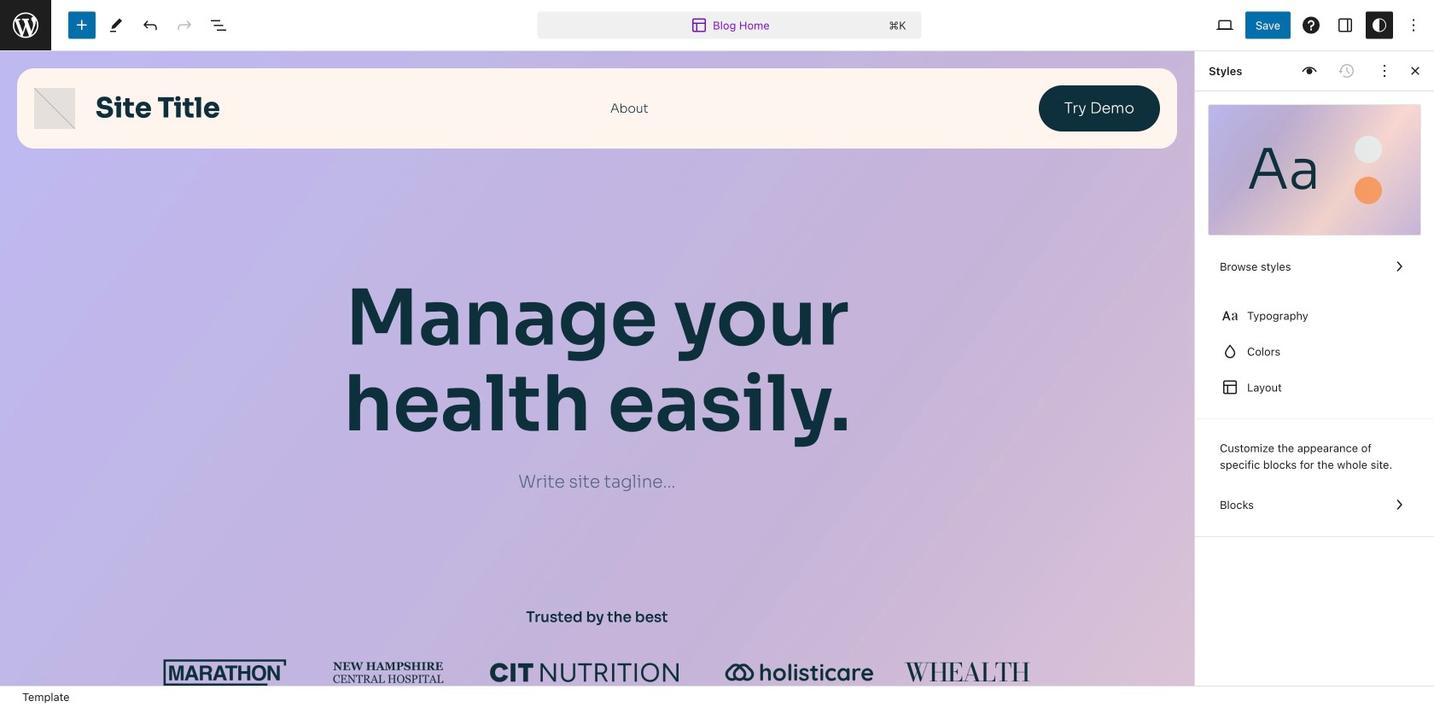 Task type: locate. For each thing, give the bounding box(es) containing it.
undo image
[[140, 15, 161, 35]]

with current color image
[[1221, 306, 1241, 326], [1221, 341, 1241, 362], [1221, 377, 1241, 397], [1390, 495, 1410, 515]]

styles image
[[1370, 15, 1391, 35]]

view image
[[1215, 15, 1236, 35]]

more image
[[1375, 61, 1396, 81]]

tools image
[[106, 15, 126, 35]]

list
[[1209, 298, 1421, 405]]

settings image
[[1336, 15, 1356, 35]]



Task type: vqa. For each thing, say whether or not it's contained in the screenshot.
document
no



Task type: describe. For each thing, give the bounding box(es) containing it.
with current color image
[[1390, 256, 1410, 277]]

options image
[[1404, 15, 1425, 35]]

editing template: blog home element
[[713, 17, 770, 33]]

style book image
[[1300, 61, 1321, 81]]

close styles image
[[1406, 61, 1426, 81]]

toggle block inserter image
[[72, 15, 92, 35]]

redo image
[[174, 15, 195, 35]]

list view image
[[208, 15, 229, 35]]

revisions image
[[1338, 61, 1358, 81]]

help image
[[1302, 15, 1322, 35]]

editor top bar region
[[0, 0, 1435, 51]]



